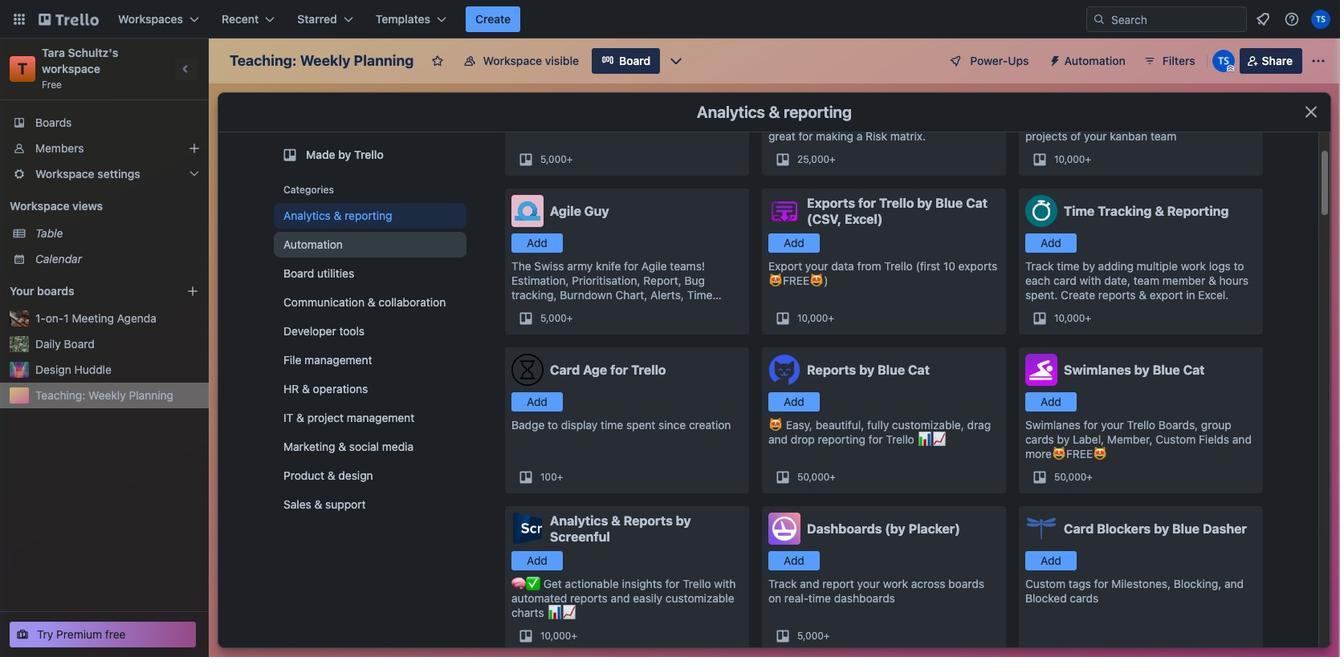 Task type: locate. For each thing, give the bounding box(es) containing it.
1 vertical spatial reports
[[570, 592, 608, 606]]

0 vertical spatial create
[[476, 12, 511, 26]]

team inside "track time by adding multiple work logs to each card with date, team member & hours spent. create reports & export in excel."
[[1134, 274, 1160, 288]]

1 vertical spatial without
[[512, 303, 550, 317]]

0 vertical spatial workspace
[[483, 54, 542, 67]]

custom down boards,
[[1156, 433, 1196, 447]]

with inside "track time by adding multiple work logs to each card with date, team member & hours spent. create reports & export in excel."
[[1080, 274, 1102, 288]]

0 vertical spatial cards
[[1026, 433, 1055, 447]]

two-
[[874, 100, 898, 114]]

1 horizontal spatial boards
[[949, 578, 985, 591]]

& up the actionable
[[611, 514, 621, 529]]

agile left guy
[[550, 204, 582, 219]]

milestones,
[[1112, 578, 1171, 591]]

excel.
[[1199, 288, 1229, 302]]

2 vertical spatial to
[[548, 419, 558, 432]]

add button for reports by blue cat
[[769, 393, 820, 412]]

0 horizontal spatial 50,000 +
[[798, 472, 836, 484]]

boards
[[35, 116, 72, 129]]

⌛track your time effortlessly without start/stop buttons.  monitor the in progress projects of your kanban team
[[1026, 100, 1246, 143]]

teaching: weekly planning down huddle
[[35, 389, 174, 402]]

teaching: inside board name text field
[[230, 52, 297, 69]]

the
[[512, 259, 532, 273]]

0 horizontal spatial a
[[793, 100, 799, 114]]

it
[[284, 411, 293, 425]]

5,000 down 'real-' at the right
[[798, 631, 824, 643]]

cards inside custom tags for milestones, blocking, and blocked cards
[[1070, 592, 1099, 606]]

board left the utilities
[[284, 267, 314, 280]]

1 horizontal spatial weekly
[[300, 52, 351, 69]]

1 horizontal spatial planning
[[354, 52, 414, 69]]

0 horizontal spatial planning
[[129, 389, 174, 402]]

cat up boards,
[[1184, 363, 1205, 378]]

0 horizontal spatial time
[[687, 288, 713, 302]]

track inside track and report your work across boards on real-time dashboards
[[769, 578, 797, 591]]

reports by blue cat
[[807, 363, 930, 378]]

the swiss army knife for agile teams! estimation, prioritisation, report, bug tracking, burndown chart, alerts, time without activity...
[[512, 259, 713, 317]]

visible
[[545, 54, 579, 67]]

1 vertical spatial workspace
[[35, 167, 95, 181]]

0 horizontal spatial board
[[64, 337, 95, 351]]

1 50,000 from the left
[[798, 472, 830, 484]]

0 vertical spatial time
[[1064, 204, 1095, 219]]

knife
[[596, 259, 621, 273]]

your inside swimlanes for your trello boards, group cards by label, member, custom fields and more😻free😻
[[1102, 419, 1125, 432]]

try
[[37, 628, 53, 642]]

automation inside button
[[1065, 54, 1126, 67]]

exports for trello by blue cat (csv, excel)
[[807, 196, 988, 227]]

1 vertical spatial 5,000
[[541, 312, 567, 325]]

time down the bug
[[687, 288, 713, 302]]

trello inside export your data from trello (first 10 exports 😻free😻)
[[885, 259, 913, 273]]

0 vertical spatial to
[[769, 115, 779, 129]]

for down fully
[[869, 433, 883, 447]]

0 vertical spatial analytics & reporting
[[697, 103, 852, 121]]

1 vertical spatial in
[[1187, 288, 1196, 302]]

create
[[476, 12, 511, 26], [1061, 288, 1096, 302]]

weekly
[[300, 52, 351, 69], [88, 389, 126, 402]]

1 horizontal spatial analytics
[[550, 514, 608, 529]]

0 horizontal spatial reports
[[570, 592, 608, 606]]

starred button
[[288, 6, 363, 32]]

+ for swimlanes
[[1087, 472, 1093, 484]]

spent
[[627, 419, 656, 432]]

a up 'great'
[[793, 100, 799, 114]]

0 vertical spatial 5,000 +
[[541, 153, 573, 165]]

0 vertical spatial reports
[[1099, 288, 1136, 302]]

starred
[[297, 12, 337, 26]]

add button up each
[[1026, 234, 1077, 253]]

custom
[[1156, 433, 1196, 447], [1026, 578, 1066, 591]]

0 horizontal spatial analytics
[[284, 209, 331, 223]]

charts inside 🧠✅ get actionable insights for trello with automated reports and easily customizable charts 📊📈
[[512, 607, 544, 620]]

workspace down create button
[[483, 54, 542, 67]]

1 horizontal spatial cards
[[1070, 592, 1099, 606]]

for inside add a customizable two-dimensional matrix to your board. packed with features, it is great for making a risk matrix.
[[799, 129, 813, 143]]

blue up boards,
[[1153, 363, 1181, 378]]

0 horizontal spatial 📊📈
[[547, 607, 576, 620]]

1 vertical spatial board
[[284, 267, 314, 280]]

create up workspace visible button
[[476, 12, 511, 26]]

trello up the "excel)"
[[880, 196, 915, 210]]

blocking,
[[1174, 578, 1222, 591]]

more😻free😻
[[1026, 447, 1108, 461]]

0 vertical spatial work
[[1182, 259, 1207, 273]]

1 horizontal spatial 50,000
[[1055, 472, 1087, 484]]

10,000 for exports for trello by blue cat (csv, excel)
[[798, 312, 829, 325]]

agile up report,
[[642, 259, 667, 273]]

board left customize views icon
[[619, 54, 651, 67]]

categories
[[284, 184, 334, 196]]

1 horizontal spatial card
[[1064, 522, 1094, 537]]

workspace down members
[[35, 167, 95, 181]]

cards up more😻free😻
[[1026, 433, 1055, 447]]

0 vertical spatial board
[[619, 54, 651, 67]]

add button for analytics & reports by screenful
[[512, 552, 563, 571]]

your up 'great'
[[782, 115, 805, 129]]

track up each
[[1026, 259, 1054, 273]]

add up 'great'
[[769, 100, 790, 114]]

+
[[567, 153, 573, 165], [830, 153, 836, 165], [1086, 153, 1092, 165], [567, 312, 573, 325], [829, 312, 835, 325], [1086, 312, 1092, 325], [557, 472, 563, 484], [830, 472, 836, 484], [1087, 472, 1093, 484], [572, 631, 578, 643], [824, 631, 830, 643]]

10,000 + for time tracking & reporting
[[1055, 312, 1092, 325]]

add button up badge in the bottom of the page
[[512, 393, 563, 412]]

time inside ⌛track your time effortlessly without start/stop buttons.  monitor the in progress projects of your kanban team
[[1098, 100, 1120, 114]]

add button up tags
[[1026, 552, 1077, 571]]

& inside "link"
[[338, 440, 346, 454]]

cat up customizable,
[[909, 363, 930, 378]]

schultz's
[[68, 46, 118, 59]]

with for adding
[[1080, 274, 1102, 288]]

blue up '10'
[[936, 196, 963, 210]]

0 vertical spatial analytics
[[697, 103, 765, 121]]

+ down report
[[824, 631, 830, 643]]

1 vertical spatial card
[[1064, 522, 1094, 537]]

time up card
[[1057, 259, 1080, 273]]

2 horizontal spatial cat
[[1184, 363, 1205, 378]]

export your data from trello (first 10 exports 😻free😻)
[[769, 259, 998, 288]]

1-on-1 meeting agenda
[[35, 312, 157, 325]]

to
[[769, 115, 779, 129], [1234, 259, 1245, 273], [548, 419, 558, 432]]

add button up label,
[[1026, 393, 1077, 412]]

10,000 + down automated
[[541, 631, 578, 643]]

trello up member,
[[1128, 419, 1156, 432]]

search image
[[1093, 13, 1106, 26]]

5,000 down tracking,
[[541, 312, 567, 325]]

0 vertical spatial team
[[1151, 129, 1177, 143]]

0 vertical spatial planning
[[354, 52, 414, 69]]

without up progress
[[1184, 100, 1223, 114]]

from
[[858, 259, 882, 273]]

planning inside board name text field
[[354, 52, 414, 69]]

10,000 +
[[1055, 153, 1092, 165], [798, 312, 835, 325], [1055, 312, 1092, 325], [541, 631, 578, 643]]

1 horizontal spatial create
[[1061, 288, 1096, 302]]

with inside 🧠✅ get actionable insights for trello with automated reports and easily customizable charts 📊📈
[[715, 578, 736, 591]]

effortlessly
[[1124, 100, 1181, 114]]

1 vertical spatial charts
[[512, 607, 544, 620]]

5,000
[[541, 153, 567, 165], [541, 312, 567, 325], [798, 631, 824, 643]]

0 horizontal spatial custom
[[1026, 578, 1066, 591]]

spent.
[[1026, 288, 1058, 302]]

tags
[[1069, 578, 1092, 591]]

back to home image
[[39, 6, 99, 32]]

add for swimlanes by blue cat
[[1041, 395, 1062, 409]]

customizable inside 🧠✅ get actionable insights for trello with automated reports and easily customizable charts 📊📈
[[666, 592, 735, 606]]

for down board.
[[799, 129, 813, 143]]

add up blocked on the bottom right
[[1041, 554, 1062, 568]]

time inside track and report your work across boards on real-time dashboards
[[809, 592, 831, 606]]

drag
[[968, 419, 991, 432]]

add board image
[[186, 285, 199, 298]]

reporting inside 😻 easy, beautiful, fully customizable, drag and drop reporting for trello 📊📈
[[818, 433, 866, 447]]

1 vertical spatial work
[[884, 578, 909, 591]]

across
[[912, 578, 946, 591]]

0 horizontal spatial boards
[[37, 284, 74, 298]]

0 horizontal spatial customizable
[[666, 592, 735, 606]]

5,000 + down visibility
[[541, 153, 573, 165]]

📊📈
[[918, 433, 947, 447], [547, 607, 576, 620]]

😻
[[769, 419, 783, 432]]

analytics & reports by screenful
[[550, 514, 691, 545]]

track up on
[[769, 578, 797, 591]]

Board name text field
[[222, 48, 422, 74]]

2 50,000 from the left
[[1055, 472, 1087, 484]]

reports up insights
[[624, 514, 673, 529]]

made by trello link
[[274, 139, 467, 171]]

open information menu image
[[1285, 11, 1301, 27]]

2 vertical spatial 5,000
[[798, 631, 824, 643]]

🧠✅
[[512, 578, 541, 591]]

1 vertical spatial team
[[1134, 274, 1160, 288]]

reports inside 🧠✅ get actionable insights for trello with automated reports and easily customizable charts 📊📈
[[570, 592, 608, 606]]

tara schultz (taraschultz7) image
[[1312, 10, 1331, 29]]

add button
[[512, 234, 563, 253], [769, 234, 820, 253], [1026, 234, 1077, 253], [512, 393, 563, 412], [769, 393, 820, 412], [1026, 393, 1077, 412], [512, 552, 563, 571], [769, 552, 820, 571], [1026, 552, 1077, 571]]

without
[[1184, 100, 1223, 114], [512, 303, 550, 317]]

1 horizontal spatial without
[[1184, 100, 1223, 114]]

10,000 for time tracking & reporting
[[1055, 312, 1086, 325]]

customizable up board.
[[802, 100, 871, 114]]

0 horizontal spatial teaching: weekly planning
[[35, 389, 174, 402]]

t link
[[10, 56, 35, 82]]

and inside swimlanes for your trello boards, group cards by label, member, custom fields and more😻free😻
[[1233, 433, 1252, 447]]

50,000 + for reports by blue cat
[[798, 472, 836, 484]]

management down 'hr & operations' link
[[347, 411, 415, 425]]

0 vertical spatial customizable
[[802, 100, 871, 114]]

time
[[1064, 204, 1095, 219], [687, 288, 713, 302]]

design huddle
[[35, 363, 112, 377]]

for up label,
[[1084, 419, 1099, 432]]

& right it
[[297, 411, 304, 425]]

work up member
[[1182, 259, 1207, 273]]

+ down display
[[557, 472, 563, 484]]

add button for swimlanes by blue cat
[[1026, 393, 1077, 412]]

0 vertical spatial track
[[1026, 259, 1054, 273]]

card for card age for trello
[[550, 363, 580, 378]]

2 horizontal spatial board
[[619, 54, 651, 67]]

boards right across
[[949, 578, 985, 591]]

50,000 for swimlanes by blue cat
[[1055, 472, 1087, 484]]

by inside "track time by adding multiple work logs to each card with date, team member & hours spent. create reports & export in excel."
[[1083, 259, 1096, 273]]

1 horizontal spatial time
[[1064, 204, 1095, 219]]

1 vertical spatial custom
[[1026, 578, 1066, 591]]

developer tools link
[[274, 319, 467, 345]]

by inside analytics & reports by screenful
[[676, 514, 691, 529]]

add button for card blockers by blue dasher
[[1026, 552, 1077, 571]]

your boards
[[10, 284, 74, 298]]

10,000 + down of
[[1055, 153, 1092, 165]]

communication
[[284, 296, 365, 309]]

create down card
[[1061, 288, 1096, 302]]

teaching: weekly planning down starred dropdown button
[[230, 52, 414, 69]]

automation up board utilities
[[284, 238, 343, 251]]

trello
[[354, 148, 384, 161], [880, 196, 915, 210], [885, 259, 913, 273], [631, 363, 666, 378], [1128, 419, 1156, 432], [886, 433, 915, 447], [683, 578, 711, 591]]

custom inside swimlanes for your trello boards, group cards by label, member, custom fields and more😻free😻
[[1156, 433, 1196, 447]]

0 horizontal spatial with
[[715, 578, 736, 591]]

0 vertical spatial with
[[886, 115, 907, 129]]

1 horizontal spatial to
[[769, 115, 779, 129]]

track and report your work across boards on real-time dashboards
[[769, 578, 985, 606]]

custom up blocked on the bottom right
[[1026, 578, 1066, 591]]

track for dashboards
[[769, 578, 797, 591]]

automated
[[512, 592, 567, 606]]

add for agile guy
[[527, 236, 548, 250]]

10,000 for analytics & reports by screenful
[[541, 631, 572, 643]]

0 horizontal spatial cards
[[1026, 433, 1055, 447]]

time left spent
[[601, 419, 624, 432]]

+ for agile
[[567, 312, 573, 325]]

0 horizontal spatial charts
[[512, 607, 544, 620]]

0 vertical spatial 📊📈
[[918, 433, 947, 447]]

board up design huddle
[[64, 337, 95, 351]]

workspace for workspace settings
[[35, 167, 95, 181]]

1 horizontal spatial track
[[1026, 259, 1054, 273]]

swiss
[[535, 259, 564, 273]]

for right knife
[[624, 259, 639, 273]]

free
[[42, 79, 62, 91]]

time inside "track time by adding multiple work logs to each card with date, team member & hours spent. create reports & export in excel."
[[1057, 259, 1080, 273]]

1 vertical spatial analytics & reporting
[[284, 209, 392, 223]]

1 vertical spatial boards
[[949, 578, 985, 591]]

1 horizontal spatial agile
[[642, 259, 667, 273]]

matrix.
[[891, 129, 926, 143]]

of
[[1071, 129, 1082, 143]]

management
[[305, 353, 372, 367], [347, 411, 415, 425]]

your inside export your data from trello (first 10 exports 😻free😻)
[[806, 259, 829, 273]]

add up 'real-' at the right
[[784, 554, 805, 568]]

board.
[[808, 115, 842, 129]]

workspace for workspace visible
[[483, 54, 542, 67]]

weekly down design huddle link
[[88, 389, 126, 402]]

📊📈 down customizable,
[[918, 433, 947, 447]]

2 horizontal spatial with
[[1080, 274, 1102, 288]]

reports down the actionable
[[570, 592, 608, 606]]

trello right from
[[885, 259, 913, 273]]

for inside custom tags for milestones, blocking, and blocked cards
[[1095, 578, 1109, 591]]

workspace inside popup button
[[35, 167, 95, 181]]

1 horizontal spatial 📊📈
[[918, 433, 947, 447]]

burndown
[[560, 288, 613, 302]]

analytics & reporting up 'great'
[[697, 103, 852, 121]]

2 50,000 + from the left
[[1055, 472, 1093, 484]]

1 horizontal spatial reports
[[807, 363, 857, 378]]

tracking,
[[512, 288, 557, 302]]

5,000 for dashboards (by placker)
[[798, 631, 824, 643]]

work
[[1182, 259, 1207, 273], [884, 578, 909, 591]]

1 horizontal spatial work
[[1182, 259, 1207, 273]]

to inside add a customizable two-dimensional matrix to your board. packed with features, it is great for making a risk matrix.
[[769, 115, 779, 129]]

1 vertical spatial swimlanes
[[1026, 419, 1081, 432]]

5,000 + down 'real-' at the right
[[798, 631, 830, 643]]

board utilities link
[[274, 261, 467, 287]]

card for card blockers by blue dasher
[[1064, 522, 1094, 537]]

10,000 down automated
[[541, 631, 572, 643]]

charts right down
[[642, 100, 675, 114]]

1 horizontal spatial automation
[[1065, 54, 1126, 67]]

blue
[[936, 196, 963, 210], [878, 363, 905, 378], [1153, 363, 1181, 378], [1173, 522, 1200, 537]]

2 vertical spatial workspace
[[10, 199, 70, 213]]

trello right made
[[354, 148, 384, 161]]

dasher
[[1203, 522, 1248, 537]]

5,000 for agile guy
[[541, 312, 567, 325]]

workspace inside button
[[483, 54, 542, 67]]

teaching: down the design
[[35, 389, 85, 402]]

reporting up "automation" link
[[345, 209, 392, 223]]

workspace views
[[10, 199, 103, 213]]

+ down burndown
[[567, 312, 573, 325]]

0 horizontal spatial 50,000
[[798, 472, 830, 484]]

reporting
[[1168, 204, 1229, 219]]

add up easy,
[[784, 395, 805, 409]]

0 vertical spatial boards
[[37, 284, 74, 298]]

planning down design huddle link
[[129, 389, 174, 402]]

and down insights
[[611, 592, 630, 606]]

with for two-
[[886, 115, 907, 129]]

2 vertical spatial 5,000 +
[[798, 631, 830, 643]]

analytics & reporting down categories
[[284, 209, 392, 223]]

1 horizontal spatial charts
[[642, 100, 675, 114]]

weekly inside board name text field
[[300, 52, 351, 69]]

+ down beautiful,
[[830, 472, 836, 484]]

1 vertical spatial agile
[[642, 259, 667, 273]]

1 50,000 + from the left
[[798, 472, 836, 484]]

your up member,
[[1102, 419, 1125, 432]]

customizable inside add a customizable two-dimensional matrix to your board. packed with features, it is great for making a risk matrix.
[[802, 100, 871, 114]]

cat for reports by blue cat
[[909, 363, 930, 378]]

marketing & social media link
[[274, 435, 467, 460]]

board for board
[[619, 54, 651, 67]]

meeting
[[72, 312, 114, 325]]

2 vertical spatial board
[[64, 337, 95, 351]]

reports inside "track time by adding multiple work logs to each card with date, team member & hours spent. create reports & export in excel."
[[1099, 288, 1136, 302]]

swimlanes inside swimlanes for your trello boards, group cards by label, member, custom fields and more😻free😻
[[1026, 419, 1081, 432]]

great
[[769, 129, 796, 143]]

table
[[35, 227, 63, 240]]

1 horizontal spatial cat
[[966, 196, 988, 210]]

+ for card
[[557, 472, 563, 484]]

time down report
[[809, 592, 831, 606]]

0 horizontal spatial agile
[[550, 204, 582, 219]]

+ down the actionable
[[572, 631, 578, 643]]

design
[[339, 469, 373, 483]]

0 horizontal spatial reports
[[624, 514, 673, 529]]

add button up 'real-' at the right
[[769, 552, 820, 571]]

0 vertical spatial in
[[1188, 115, 1197, 129]]

+ down more😻free😻
[[1087, 472, 1093, 484]]

work left across
[[884, 578, 909, 591]]

10,000 + for exports for trello by blue cat (csv, excel)
[[798, 312, 835, 325]]

1 vertical spatial weekly
[[88, 389, 126, 402]]

and inside 🧠✅ get actionable insights for trello with automated reports and easily customizable charts 📊📈
[[611, 592, 630, 606]]

and inside 😻 easy, beautiful, fully customizable, drag and drop reporting for trello 📊📈
[[769, 433, 788, 447]]

reporting down beautiful,
[[818, 433, 866, 447]]

0 vertical spatial teaching: weekly planning
[[230, 52, 414, 69]]

analytics & reporting
[[697, 103, 852, 121], [284, 209, 392, 223]]

swimlanes up more😻free😻
[[1026, 419, 1081, 432]]

sm image
[[1042, 48, 1065, 71]]

by inside exports for trello by blue cat (csv, excel)
[[918, 196, 933, 210]]

& right "tracking"
[[1155, 204, 1165, 219]]

add button up easy,
[[769, 393, 820, 412]]

a down packed
[[857, 129, 863, 143]]

track inside "track time by adding multiple work logs to each card with date, team member & hours spent. create reports & export in excel."
[[1026, 259, 1054, 273]]

trello right "age"
[[631, 363, 666, 378]]

with
[[886, 115, 907, 129], [1080, 274, 1102, 288], [715, 578, 736, 591]]

your inside add a customizable two-dimensional matrix to your board. packed with features, it is great for making a risk matrix.
[[782, 115, 805, 129]]

automation down search image
[[1065, 54, 1126, 67]]

1 horizontal spatial reports
[[1099, 288, 1136, 302]]

1 horizontal spatial board
[[284, 267, 314, 280]]

1 vertical spatial a
[[857, 129, 863, 143]]

add button for exports for trello by blue cat (csv, excel)
[[769, 234, 820, 253]]

& right hr
[[302, 382, 310, 396]]

charts down automated
[[512, 607, 544, 620]]

50,000 + down drop
[[798, 472, 836, 484]]

+ down making
[[830, 153, 836, 165]]

50,000 + for swimlanes by blue cat
[[1055, 472, 1093, 484]]

1 vertical spatial with
[[1080, 274, 1102, 288]]

0 vertical spatial card
[[550, 363, 580, 378]]

0 vertical spatial swimlanes
[[1064, 363, 1132, 378]]

(by
[[885, 522, 906, 537]]

1 horizontal spatial custom
[[1156, 433, 1196, 447]]

your
[[1072, 100, 1095, 114], [782, 115, 805, 129], [1085, 129, 1107, 143], [806, 259, 829, 273], [1102, 419, 1125, 432], [858, 578, 881, 591]]

hr & operations
[[284, 382, 368, 396]]

in down member
[[1187, 288, 1196, 302]]

add button for card age for trello
[[512, 393, 563, 412]]

1 vertical spatial track
[[769, 578, 797, 591]]

+ for analytics
[[572, 631, 578, 643]]

with inside add a customizable two-dimensional matrix to your board. packed with features, it is great for making a risk matrix.
[[886, 115, 907, 129]]

daily board link
[[35, 337, 199, 353]]

tracking
[[1098, 204, 1152, 219]]

reporting up making
[[784, 103, 852, 121]]

label,
[[1073, 433, 1105, 447]]

add up "swiss"
[[527, 236, 548, 250]]

hr & operations link
[[274, 377, 467, 402]]

add for reports by blue cat
[[784, 395, 805, 409]]

1 vertical spatial to
[[1234, 259, 1245, 273]]

card left blockers
[[1064, 522, 1094, 537]]

add button up export
[[769, 234, 820, 253]]

without inside the swiss army knife for agile teams! estimation, prioritisation, report, bug tracking, burndown chart, alerts, time without activity...
[[512, 303, 550, 317]]

10,000
[[1055, 153, 1086, 165], [798, 312, 829, 325], [1055, 312, 1086, 325], [541, 631, 572, 643]]

team down the
[[1151, 129, 1177, 143]]

0 horizontal spatial weekly
[[88, 389, 126, 402]]

add button for dashboards (by placker)
[[769, 552, 820, 571]]

1 horizontal spatial 50,000 +
[[1055, 472, 1093, 484]]

2 vertical spatial with
[[715, 578, 736, 591]]

0 vertical spatial weekly
[[300, 52, 351, 69]]

for right insights
[[666, 578, 680, 591]]



Task type: vqa. For each thing, say whether or not it's contained in the screenshot.


Task type: describe. For each thing, give the bounding box(es) containing it.
date,
[[1105, 274, 1131, 288]]

on-
[[46, 312, 64, 325]]

product & design link
[[274, 464, 467, 489]]

reporting inside the analytics & reporting link
[[345, 209, 392, 223]]

trello inside swimlanes for your trello boards, group cards by label, member, custom fields and more😻free😻
[[1128, 419, 1156, 432]]

developer tools
[[284, 325, 365, 338]]

army
[[567, 259, 593, 273]]

your up the buttons.
[[1072, 100, 1095, 114]]

power-ups
[[971, 54, 1030, 67]]

try premium free
[[37, 628, 126, 642]]

filters button
[[1139, 48, 1201, 74]]

trello inside made by trello link
[[354, 148, 384, 161]]

star or unstar board image
[[432, 55, 445, 67]]

dashboards
[[807, 522, 882, 537]]

export
[[1150, 288, 1184, 302]]

to inside "track time by adding multiple work logs to each card with date, team member & hours spent. create reports & export in excel."
[[1234, 259, 1245, 273]]

work inside "track time by adding multiple work logs to each card with date, team member & hours spent. create reports & export in excel."
[[1182, 259, 1207, 273]]

collaboration
[[379, 296, 446, 309]]

product
[[284, 469, 325, 483]]

+ for reports
[[830, 472, 836, 484]]

& down categories
[[334, 209, 342, 223]]

+ up agile guy on the left
[[567, 153, 573, 165]]

member,
[[1108, 433, 1153, 447]]

blockers
[[1097, 522, 1151, 537]]

& left design
[[328, 469, 336, 483]]

in inside ⌛track your time effortlessly without start/stop buttons.  monitor the in progress projects of your kanban team
[[1188, 115, 1197, 129]]

easily
[[633, 592, 663, 606]]

made by trello
[[306, 148, 384, 161]]

swimlanes for swimlanes by blue cat
[[1064, 363, 1132, 378]]

1-on-1 meeting agenda link
[[35, 311, 199, 327]]

analytics & reporting link
[[274, 203, 467, 229]]

workspace settings button
[[0, 161, 209, 187]]

board utilities
[[284, 267, 354, 280]]

& right sales
[[315, 498, 322, 512]]

alerts,
[[651, 288, 684, 302]]

0 horizontal spatial teaching:
[[35, 389, 85, 402]]

📊📈 inside 🧠✅ get actionable insights for trello with automated reports and easily customizable charts 📊📈
[[547, 607, 576, 620]]

25,000
[[798, 153, 830, 165]]

start/stop
[[1026, 115, 1076, 129]]

cat for swimlanes by blue cat
[[1184, 363, 1205, 378]]

dashboards (by placker)
[[807, 522, 961, 537]]

time inside the swiss army knife for agile teams! estimation, prioritisation, report, bug tracking, burndown chart, alerts, time without activity...
[[687, 288, 713, 302]]

0 notifications image
[[1254, 10, 1273, 29]]

members link
[[0, 136, 209, 161]]

board link
[[592, 48, 661, 74]]

teaching: weekly planning inside board name text field
[[230, 52, 414, 69]]

your
[[10, 284, 34, 298]]

your inside track and report your work across boards on real-time dashboards
[[858, 578, 881, 591]]

show menu image
[[1311, 53, 1327, 69]]

recent button
[[212, 6, 285, 32]]

& up excel.
[[1209, 274, 1217, 288]]

real-
[[785, 592, 809, 606]]

hr
[[284, 382, 299, 396]]

report
[[823, 578, 855, 591]]

for inside exports for trello by blue cat (csv, excel)
[[859, 196, 876, 210]]

estimation,
[[512, 274, 569, 288]]

settings
[[97, 167, 140, 181]]

+ down the buttons.
[[1086, 153, 1092, 165]]

work inside track and report your work across boards on real-time dashboards
[[884, 578, 909, 591]]

5,000 + for dashboards (by placker)
[[798, 631, 830, 643]]

templates
[[376, 12, 431, 26]]

design
[[35, 363, 71, 377]]

fully
[[868, 419, 889, 432]]

prioritisation,
[[572, 274, 641, 288]]

workspace visible
[[483, 54, 579, 67]]

ups
[[1008, 54, 1030, 67]]

communication & collaboration link
[[274, 290, 467, 316]]

create inside button
[[476, 12, 511, 26]]

add for card age for trello
[[527, 395, 548, 409]]

this member is an admin of this board. image
[[1227, 65, 1234, 72]]

your down the buttons.
[[1085, 129, 1107, 143]]

your boards with 4 items element
[[10, 282, 162, 301]]

board for board utilities
[[284, 267, 314, 280]]

insights
[[622, 578, 663, 591]]

5,000 + for agile guy
[[541, 312, 573, 325]]

trello inside 🧠✅ get actionable insights for trello with automated reports and easily customizable charts 📊📈
[[683, 578, 711, 591]]

file
[[284, 353, 302, 367]]

features,
[[910, 115, 956, 129]]

sales & support
[[284, 498, 366, 512]]

excel)
[[845, 212, 883, 227]]

projects
[[1026, 129, 1068, 143]]

track for time
[[1026, 259, 1054, 273]]

+ for time
[[1086, 312, 1092, 325]]

cards inside swimlanes for your trello boards, group cards by label, member, custom fields and more😻free😻
[[1026, 433, 1055, 447]]

operations
[[313, 382, 368, 396]]

1 vertical spatial analytics
[[284, 209, 331, 223]]

& left "export"
[[1139, 288, 1147, 302]]

analytics inside analytics & reports by screenful
[[550, 514, 608, 529]]

blue left dasher on the bottom of page
[[1173, 522, 1200, 537]]

huddle
[[74, 363, 112, 377]]

Search field
[[1106, 7, 1247, 31]]

tara schultz (taraschultz7) image
[[1213, 50, 1235, 72]]

support
[[325, 498, 366, 512]]

trello inside exports for trello by blue cat (csv, excel)
[[880, 196, 915, 210]]

blue inside exports for trello by blue cat (csv, excel)
[[936, 196, 963, 210]]

custom tags for milestones, blocking, and blocked cards
[[1026, 578, 1244, 606]]

sales
[[284, 498, 312, 512]]

communication & collaboration
[[284, 296, 446, 309]]

templates button
[[366, 6, 456, 32]]

in inside "track time by adding multiple work logs to each card with date, team member & hours spent. create reports & export in excel."
[[1187, 288, 1196, 302]]

50,000 for reports by blue cat
[[798, 472, 830, 484]]

😻free😻)
[[769, 274, 829, 288]]

add for exports for trello by blue cat (csv, excel)
[[784, 236, 805, 250]]

dashboards
[[835, 592, 896, 606]]

add inside add a customizable two-dimensional matrix to your board. packed with features, it is great for making a risk matrix.
[[769, 100, 790, 114]]

sales & support link
[[274, 492, 467, 518]]

utilities
[[317, 267, 354, 280]]

and inside custom tags for milestones, blocking, and blocked cards
[[1225, 578, 1244, 591]]

export
[[769, 259, 803, 273]]

add for dashboards (by placker)
[[784, 554, 805, 568]]

1-
[[35, 312, 46, 325]]

teams!
[[670, 259, 705, 273]]

for inside 😻 easy, beautiful, fully customizable, drag and drop reporting for trello 📊📈
[[869, 433, 883, 447]]

& up 'great'
[[769, 103, 780, 121]]

team inside ⌛track your time effortlessly without start/stop buttons.  monitor the in progress projects of your kanban team
[[1151, 129, 1177, 143]]

& down board utilities link
[[368, 296, 376, 309]]

agile inside the swiss army knife for agile teams! estimation, prioritisation, report, bug tracking, burndown chart, alerts, time without activity...
[[642, 259, 667, 273]]

🧠✅ get actionable insights for trello with automated reports and easily customizable charts 📊📈
[[512, 578, 736, 620]]

by inside swimlanes for your trello boards, group cards by label, member, custom fields and more😻free😻
[[1058, 433, 1070, 447]]

and inside track and report your work across boards on real-time dashboards
[[800, 578, 820, 591]]

burn
[[584, 100, 608, 114]]

swimlanes for swimlanes for your trello boards, group cards by label, member, custom fields and more😻free😻
[[1026, 419, 1081, 432]]

& inside analytics & reports by screenful
[[611, 514, 621, 529]]

+ for dashboards
[[824, 631, 830, 643]]

track time by adding multiple work logs to each card with date, team member & hours spent. create reports & export in excel.
[[1026, 259, 1249, 302]]

0 horizontal spatial analytics & reporting
[[284, 209, 392, 223]]

actionable
[[565, 578, 619, 591]]

1 horizontal spatial a
[[857, 129, 863, 143]]

customize views image
[[669, 53, 685, 69]]

reports inside analytics & reports by screenful
[[624, 514, 673, 529]]

📊📈 inside 😻 easy, beautiful, fully customizable, drag and drop reporting for trello 📊📈
[[918, 433, 947, 447]]

it
[[959, 115, 966, 129]]

workspace for workspace views
[[10, 199, 70, 213]]

1 vertical spatial management
[[347, 411, 415, 425]]

dimensional
[[898, 100, 960, 114]]

boards inside track and report your work across boards on real-time dashboards
[[949, 578, 985, 591]]

0 vertical spatial 5,000
[[541, 153, 567, 165]]

0 vertical spatial a
[[793, 100, 799, 114]]

0 vertical spatial management
[[305, 353, 372, 367]]

10,000 + for analytics & reports by screenful
[[541, 631, 578, 643]]

fields
[[1199, 433, 1230, 447]]

1 horizontal spatial analytics & reporting
[[697, 103, 852, 121]]

card blockers by blue dasher
[[1064, 522, 1248, 537]]

trello inside 😻 easy, beautiful, fully customizable, drag and drop reporting for trello 📊📈
[[886, 433, 915, 447]]

workspace navigation collapse icon image
[[175, 58, 198, 80]]

kanban
[[1110, 129, 1148, 143]]

create inside "track time by adding multiple work logs to each card with date, team member & hours spent. create reports & export in excel."
[[1061, 288, 1096, 302]]

buttons.
[[1079, 115, 1122, 129]]

1 vertical spatial planning
[[129, 389, 174, 402]]

10,000 down of
[[1055, 153, 1086, 165]]

for right "age"
[[611, 363, 628, 378]]

file management link
[[274, 348, 467, 374]]

0 horizontal spatial automation
[[284, 238, 343, 251]]

100 +
[[541, 472, 563, 484]]

10
[[944, 259, 956, 273]]

add for analytics & reports by screenful
[[527, 554, 548, 568]]

+ for exports
[[829, 312, 835, 325]]

exports
[[807, 196, 856, 210]]

multiple
[[1137, 259, 1178, 273]]

board inside 'link'
[[64, 337, 95, 351]]

share
[[1263, 54, 1293, 67]]

add for card blockers by blue dasher
[[1041, 554, 1062, 568]]

0 horizontal spatial to
[[548, 419, 558, 432]]

exports
[[959, 259, 998, 273]]

for inside swimlanes for your trello boards, group cards by label, member, custom fields and more😻free😻
[[1084, 419, 1099, 432]]

matrix
[[963, 100, 995, 114]]

0 vertical spatial reporting
[[784, 103, 852, 121]]

cat inside exports for trello by blue cat (csv, excel)
[[966, 196, 988, 210]]

swimlanes for your trello boards, group cards by label, member, custom fields and more😻free😻
[[1026, 419, 1252, 461]]

2 horizontal spatial analytics
[[697, 103, 765, 121]]

without inside ⌛track your time effortlessly without start/stop buttons.  monitor the in progress projects of your kanban team
[[1184, 100, 1223, 114]]

0 vertical spatial reports
[[807, 363, 857, 378]]

add button for time tracking & reporting
[[1026, 234, 1077, 253]]

get
[[544, 578, 562, 591]]

display
[[561, 419, 598, 432]]

add button for agile guy
[[512, 234, 563, 253]]

1 vertical spatial teaching: weekly planning
[[35, 389, 174, 402]]

chart,
[[616, 288, 648, 302]]

for inside the swiss army knife for agile teams! estimation, prioritisation, report, bug tracking, burndown chart, alerts, time without activity...
[[624, 259, 639, 273]]

add for time tracking & reporting
[[1041, 236, 1062, 250]]

custom inside custom tags for milestones, blocking, and blocked cards
[[1026, 578, 1066, 591]]

tara schultz's workspace free
[[42, 46, 121, 91]]

agile guy
[[550, 204, 609, 219]]

primary element
[[0, 0, 1341, 39]]

0 vertical spatial charts
[[642, 100, 675, 114]]

blue up fully
[[878, 363, 905, 378]]

beautiful,
[[816, 419, 865, 432]]

for inside 🧠✅ get actionable insights for trello with automated reports and easily customizable charts 📊📈
[[666, 578, 680, 591]]



